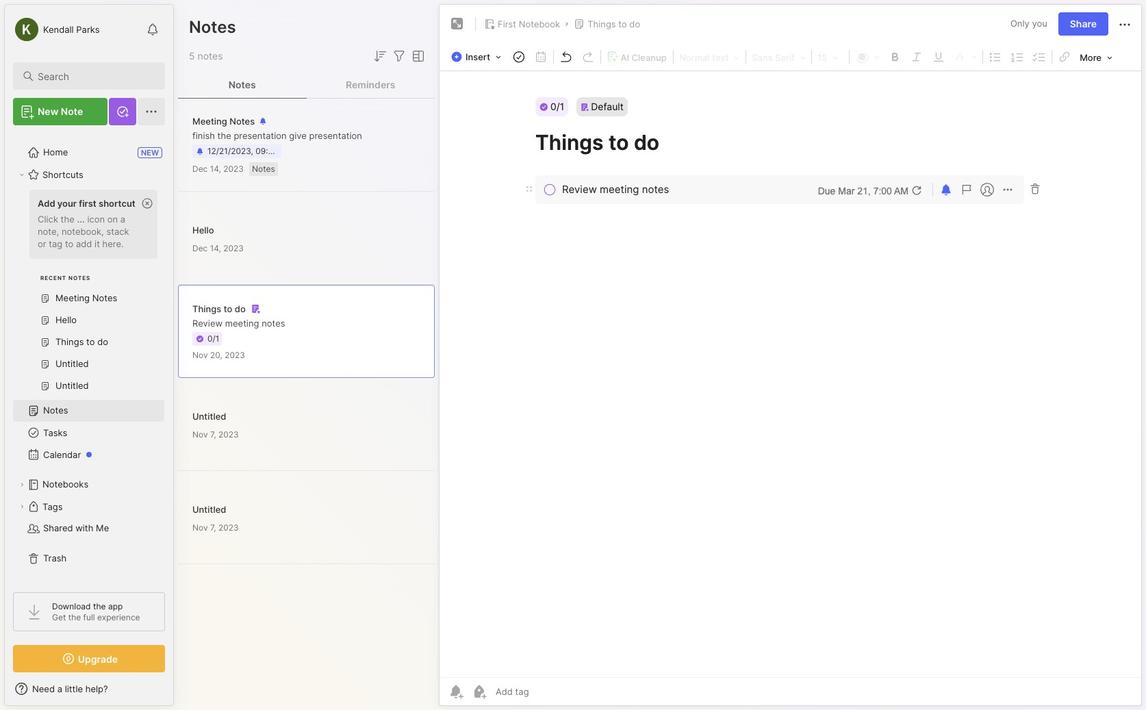 Task type: vqa. For each thing, say whether or not it's contained in the screenshot.
Dec
yes



Task type: describe. For each thing, give the bounding box(es) containing it.
notebook,
[[62, 226, 104, 237]]

task image
[[510, 47, 529, 66]]

the for finish
[[218, 130, 231, 141]]

font family image
[[748, 48, 810, 66]]

calendar button
[[13, 444, 164, 466]]

to inside "icon on a note, notebook, stack or tag to add it here."
[[65, 238, 73, 249]]

get
[[52, 612, 66, 623]]

2 7, from the top
[[210, 522, 216, 533]]

1 vertical spatial notes
[[262, 318, 285, 329]]

1 horizontal spatial to
[[224, 303, 232, 314]]

main element
[[0, 0, 178, 710]]

new note
[[38, 105, 83, 117]]

shared with me
[[43, 523, 109, 534]]

first
[[498, 18, 517, 29]]

Add filters field
[[391, 48, 408, 64]]

2 dec 14, 2023 from the top
[[192, 243, 244, 253]]

View options field
[[408, 48, 427, 64]]

here.
[[102, 238, 124, 249]]

tags button
[[13, 496, 164, 518]]

tasks button
[[13, 422, 164, 444]]

trash
[[43, 553, 67, 564]]

on
[[107, 214, 118, 225]]

shortcuts
[[42, 169, 83, 180]]

notes inside 'link'
[[43, 405, 68, 416]]

undo image
[[557, 47, 576, 66]]

1 presentation from the left
[[234, 130, 287, 141]]

upgrade button
[[13, 645, 165, 673]]

download
[[52, 601, 91, 612]]

font color image
[[852, 47, 884, 65]]

only you
[[1011, 18, 1048, 29]]

recent
[[40, 275, 67, 282]]

kendall
[[43, 24, 74, 35]]

Search text field
[[38, 70, 153, 83]]

meeting
[[192, 116, 227, 127]]

recent notes
[[40, 275, 91, 282]]

experience
[[97, 612, 140, 623]]

full
[[83, 612, 95, 623]]

things to do button
[[571, 14, 643, 34]]

add a reminder image
[[448, 684, 464, 700]]

icon on a note, notebook, stack or tag to add it here.
[[38, 214, 129, 249]]

12/21/2023,
[[208, 146, 253, 156]]

Font color field
[[852, 47, 884, 65]]

09:00
[[256, 146, 279, 156]]

Font family field
[[748, 48, 810, 66]]

parks
[[76, 24, 100, 35]]

note window element
[[439, 4, 1143, 710]]

finish the presentation give presentation
[[192, 130, 362, 141]]

meeting notes
[[192, 116, 255, 127]]

review
[[192, 318, 223, 329]]

reminders button
[[307, 71, 435, 99]]

download the app get the full experience
[[52, 601, 140, 623]]

stack
[[106, 226, 129, 237]]

with
[[75, 523, 93, 534]]

expand note image
[[449, 16, 466, 32]]

click to collapse image
[[173, 685, 183, 701]]

Highlight field
[[950, 47, 982, 65]]

it
[[95, 238, 100, 249]]

Heading level field
[[675, 48, 745, 66]]

5 notes
[[189, 50, 223, 62]]

icon
[[87, 214, 105, 225]]

need a little help?
[[32, 684, 108, 695]]

2 dec from the top
[[192, 243, 208, 253]]

20,
[[210, 350, 223, 360]]

notebook
[[519, 18, 560, 29]]

more
[[1080, 52, 1102, 63]]

note,
[[38, 226, 59, 237]]

only
[[1011, 18, 1030, 29]]

tasks
[[43, 427, 67, 438]]

shared
[[43, 523, 73, 534]]

tags
[[42, 501, 63, 512]]

insert
[[466, 51, 491, 62]]

tree inside main element
[[5, 134, 173, 580]]

your
[[57, 198, 77, 209]]

1 dec from the top
[[192, 164, 208, 174]]

calendar
[[43, 449, 81, 460]]

share
[[1070, 18, 1097, 29]]

tab list containing notes
[[178, 71, 435, 99]]

a inside field
[[57, 684, 62, 695]]

More actions field
[[1117, 15, 1134, 33]]

shortcuts button
[[13, 164, 164, 186]]

meeting
[[225, 318, 259, 329]]

2 presentation from the left
[[309, 130, 362, 141]]

or
[[38, 238, 46, 249]]

3 nov from the top
[[192, 522, 208, 533]]

2 nov from the top
[[192, 429, 208, 439]]

1 untitled from the top
[[192, 411, 226, 422]]

click
[[38, 214, 58, 225]]

WHAT'S NEW field
[[5, 678, 173, 700]]

Insert field
[[448, 47, 508, 66]]

kendall parks
[[43, 24, 100, 35]]

little
[[65, 684, 83, 695]]

0/1
[[208, 334, 219, 344]]



Task type: locate. For each thing, give the bounding box(es) containing it.
0 vertical spatial dec 14, 2023
[[192, 164, 244, 174]]

new
[[38, 105, 58, 117]]

the for download
[[93, 601, 106, 612]]

the up the full
[[93, 601, 106, 612]]

highlight image
[[950, 47, 982, 65]]

group
[[13, 186, 164, 406]]

home
[[43, 147, 68, 158]]

2 vertical spatial to
[[224, 303, 232, 314]]

1 horizontal spatial presentation
[[309, 130, 362, 141]]

presentation up '09:00'
[[234, 130, 287, 141]]

group containing add your first shortcut
[[13, 186, 164, 406]]

to inside "button"
[[619, 18, 627, 29]]

dec
[[192, 164, 208, 174], [192, 243, 208, 253]]

1 vertical spatial 14,
[[210, 243, 221, 253]]

things inside "button"
[[588, 18, 616, 29]]

am
[[281, 146, 294, 156]]

1 vertical spatial do
[[235, 303, 246, 314]]

0 vertical spatial nov 7, 2023
[[192, 429, 239, 439]]

a
[[120, 214, 125, 225], [57, 684, 62, 695]]

new
[[141, 148, 159, 158]]

dec 14, 2023 down hello
[[192, 243, 244, 253]]

notes up 5 notes
[[189, 17, 236, 37]]

14, down hello
[[210, 243, 221, 253]]

first notebook button
[[482, 14, 563, 34]]

notebooks
[[42, 479, 89, 490]]

add
[[76, 238, 92, 249]]

dec down finish
[[192, 164, 208, 174]]

first notebook
[[498, 18, 560, 29]]

things to do inside things to do "button"
[[588, 18, 641, 29]]

1 horizontal spatial notes
[[262, 318, 285, 329]]

notes button
[[178, 71, 307, 99]]

12/21/2023, 09:00 am
[[208, 146, 294, 156]]

things
[[588, 18, 616, 29], [192, 303, 221, 314]]

...
[[77, 214, 85, 225]]

tab list
[[178, 71, 435, 99]]

Font size field
[[814, 48, 848, 66]]

0 vertical spatial do
[[630, 18, 641, 29]]

reminders
[[346, 78, 396, 90]]

the left ...
[[61, 214, 74, 225]]

Add tag field
[[495, 686, 598, 698]]

you
[[1033, 18, 1048, 29]]

click the ...
[[38, 214, 85, 225]]

presentation
[[234, 130, 287, 141], [309, 130, 362, 141]]

things right notebook
[[588, 18, 616, 29]]

14,
[[210, 164, 221, 174], [210, 243, 221, 253]]

share button
[[1059, 12, 1109, 36]]

0 vertical spatial dec
[[192, 164, 208, 174]]

hello
[[192, 224, 214, 235]]

0 vertical spatial things to do
[[588, 18, 641, 29]]

More field
[[1076, 48, 1117, 67]]

1 nov 7, 2023 from the top
[[192, 429, 239, 439]]

notes
[[189, 17, 236, 37], [229, 78, 256, 90], [230, 116, 255, 127], [252, 164, 275, 174], [69, 275, 91, 282], [43, 405, 68, 416]]

font size image
[[814, 48, 848, 66]]

Account field
[[13, 16, 100, 43]]

2 horizontal spatial to
[[619, 18, 627, 29]]

me
[[96, 523, 109, 534]]

notes right meeting
[[262, 318, 285, 329]]

0 horizontal spatial notes
[[198, 50, 223, 62]]

notebooks link
[[13, 474, 164, 496]]

0 horizontal spatial things
[[192, 303, 221, 314]]

0 horizontal spatial do
[[235, 303, 246, 314]]

1 vertical spatial to
[[65, 238, 73, 249]]

0 vertical spatial 14,
[[210, 164, 221, 174]]

none search field inside main element
[[38, 68, 153, 84]]

notes link
[[13, 400, 164, 422]]

add your first shortcut
[[38, 198, 135, 209]]

dec 14, 2023
[[192, 164, 244, 174], [192, 243, 244, 253]]

2023
[[224, 164, 244, 174], [224, 243, 244, 253], [225, 350, 245, 360], [219, 429, 239, 439], [219, 522, 239, 533]]

notes inside group
[[69, 275, 91, 282]]

1 horizontal spatial a
[[120, 214, 125, 225]]

14, down 12/21/2023,
[[210, 164, 221, 174]]

0 horizontal spatial things to do
[[192, 303, 246, 314]]

1 vertical spatial untitled
[[192, 504, 226, 515]]

1 vertical spatial things
[[192, 303, 221, 314]]

to
[[619, 18, 627, 29], [65, 238, 73, 249], [224, 303, 232, 314]]

7,
[[210, 429, 216, 439], [210, 522, 216, 533]]

notes inside button
[[229, 78, 256, 90]]

app
[[108, 601, 123, 612]]

untitled
[[192, 411, 226, 422], [192, 504, 226, 515]]

a inside "icon on a note, notebook, stack or tag to add it here."
[[120, 214, 125, 225]]

2 nov 7, 2023 from the top
[[192, 522, 239, 533]]

tag
[[49, 238, 62, 249]]

1 vertical spatial things to do
[[192, 303, 246, 314]]

dec down hello
[[192, 243, 208, 253]]

things up 'review'
[[192, 303, 221, 314]]

notes right the recent
[[69, 275, 91, 282]]

nov 7, 2023
[[192, 429, 239, 439], [192, 522, 239, 533]]

1 nov from the top
[[192, 350, 208, 360]]

2 untitled from the top
[[192, 504, 226, 515]]

nov
[[192, 350, 208, 360], [192, 429, 208, 439], [192, 522, 208, 533]]

1 vertical spatial 7,
[[210, 522, 216, 533]]

1 dec 14, 2023 from the top
[[192, 164, 244, 174]]

1 horizontal spatial things
[[588, 18, 616, 29]]

1 14, from the top
[[210, 164, 221, 174]]

more actions image
[[1117, 16, 1134, 33]]

do
[[630, 18, 641, 29], [235, 303, 246, 314]]

upgrade
[[78, 653, 118, 665]]

need
[[32, 684, 55, 695]]

1 7, from the top
[[210, 429, 216, 439]]

the for click
[[61, 214, 74, 225]]

the
[[218, 130, 231, 141], [61, 214, 74, 225], [93, 601, 106, 612], [68, 612, 81, 623]]

notes up the tasks
[[43, 405, 68, 416]]

note
[[61, 105, 83, 117]]

tree containing home
[[5, 134, 173, 580]]

first
[[79, 198, 96, 209]]

0 vertical spatial nov
[[192, 350, 208, 360]]

give
[[289, 130, 307, 141]]

1 vertical spatial dec 14, 2023
[[192, 243, 244, 253]]

5
[[189, 50, 195, 62]]

0 horizontal spatial to
[[65, 238, 73, 249]]

add filters image
[[391, 48, 408, 64]]

add tag image
[[471, 684, 488, 700]]

Note Editor text field
[[440, 71, 1142, 677]]

1 vertical spatial nov 7, 2023
[[192, 522, 239, 533]]

Sort options field
[[372, 48, 388, 64]]

a right on
[[120, 214, 125, 225]]

expand tags image
[[18, 503, 26, 511]]

1 horizontal spatial do
[[630, 18, 641, 29]]

0 horizontal spatial a
[[57, 684, 62, 695]]

0 vertical spatial notes
[[198, 50, 223, 62]]

the inside group
[[61, 214, 74, 225]]

1 vertical spatial nov
[[192, 429, 208, 439]]

tree
[[5, 134, 173, 580]]

heading level image
[[675, 48, 745, 66]]

1 vertical spatial a
[[57, 684, 62, 695]]

0 horizontal spatial presentation
[[234, 130, 287, 141]]

do inside "button"
[[630, 18, 641, 29]]

notes up 12/21/2023, 09:00 am
[[230, 116, 255, 127]]

notes
[[198, 50, 223, 62], [262, 318, 285, 329]]

add
[[38, 198, 55, 209]]

None search field
[[38, 68, 153, 84]]

shortcut
[[99, 198, 135, 209]]

shared with me link
[[13, 518, 164, 540]]

0 vertical spatial a
[[120, 214, 125, 225]]

group inside tree
[[13, 186, 164, 406]]

0 vertical spatial 7,
[[210, 429, 216, 439]]

2 14, from the top
[[210, 243, 221, 253]]

the down the meeting notes
[[218, 130, 231, 141]]

presentation right give
[[309, 130, 362, 141]]

nov 20, 2023
[[192, 350, 245, 360]]

expand notebooks image
[[18, 481, 26, 489]]

1 vertical spatial dec
[[192, 243, 208, 253]]

things to do
[[588, 18, 641, 29], [192, 303, 246, 314]]

0 vertical spatial to
[[619, 18, 627, 29]]

notes down '09:00'
[[252, 164, 275, 174]]

the down download
[[68, 612, 81, 623]]

0 vertical spatial untitled
[[192, 411, 226, 422]]

1 horizontal spatial things to do
[[588, 18, 641, 29]]

finish
[[192, 130, 215, 141]]

trash link
[[13, 548, 164, 570]]

notes right 5
[[198, 50, 223, 62]]

0 vertical spatial things
[[588, 18, 616, 29]]

2 vertical spatial nov
[[192, 522, 208, 533]]

a left the little on the left bottom of the page
[[57, 684, 62, 695]]

help?
[[85, 684, 108, 695]]

review meeting notes
[[192, 318, 285, 329]]

dec 14, 2023 down 12/21/2023,
[[192, 164, 244, 174]]

notes up the meeting notes
[[229, 78, 256, 90]]



